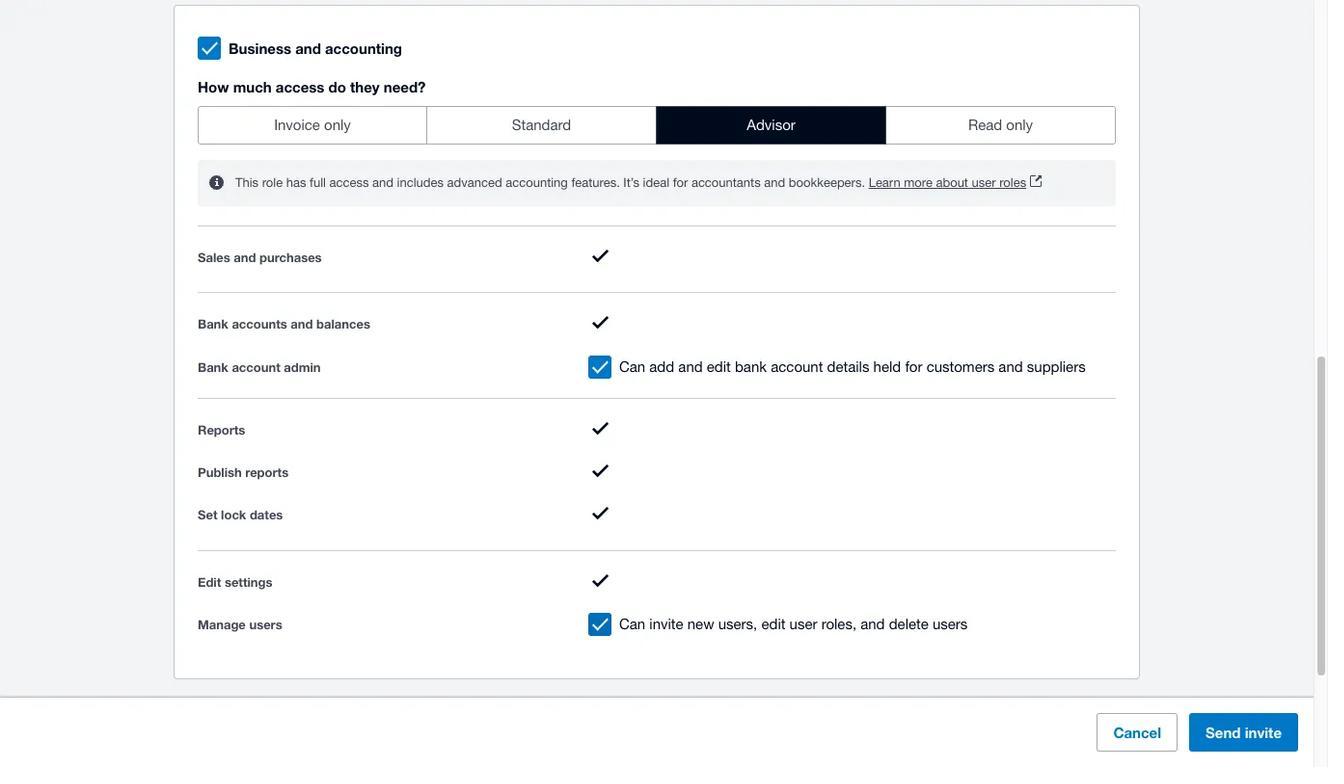 Task type: locate. For each thing, give the bounding box(es) containing it.
dates
[[250, 508, 283, 523]]

access
[[276, 78, 325, 96], [329, 176, 369, 190]]

option group
[[198, 106, 1116, 145]]

0 horizontal spatial invite
[[650, 617, 684, 633]]

user
[[972, 176, 996, 190], [790, 617, 818, 633]]

1 vertical spatial accounting
[[506, 176, 568, 190]]

1 horizontal spatial only
[[1007, 117, 1033, 133]]

send invite button
[[1190, 714, 1299, 752]]

invite
[[650, 617, 684, 633], [1245, 725, 1282, 742]]

1 vertical spatial for
[[905, 359, 923, 375]]

invite inside button
[[1245, 725, 1282, 742]]

read
[[968, 117, 1003, 133]]

1 horizontal spatial access
[[329, 176, 369, 190]]

user left roles,
[[790, 617, 818, 633]]

1 only from the left
[[324, 117, 351, 133]]

1 vertical spatial invite
[[1245, 725, 1282, 742]]

2 can from the top
[[619, 617, 646, 633]]

balances
[[316, 317, 370, 332]]

edit
[[707, 359, 731, 375], [762, 617, 786, 633]]

only
[[324, 117, 351, 133], [1007, 117, 1033, 133]]

manage
[[198, 618, 246, 633]]

2 only from the left
[[1007, 117, 1033, 133]]

access left do
[[276, 78, 325, 96]]

business
[[229, 40, 291, 57]]

1 vertical spatial user
[[790, 617, 818, 633]]

0 horizontal spatial for
[[673, 176, 688, 190]]

and right roles,
[[861, 617, 885, 633]]

access right full
[[329, 176, 369, 190]]

bank
[[735, 359, 767, 375]]

users right delete
[[933, 617, 968, 633]]

can
[[619, 359, 646, 375], [619, 617, 646, 633]]

advanced
[[447, 176, 502, 190]]

users right manage at the left of the page
[[249, 618, 282, 633]]

0 horizontal spatial user
[[790, 617, 818, 633]]

0 vertical spatial access
[[276, 78, 325, 96]]

edit right users,
[[762, 617, 786, 633]]

invite left new
[[650, 617, 684, 633]]

do
[[329, 78, 346, 96]]

can left add
[[619, 359, 646, 375]]

only right read
[[1007, 117, 1033, 133]]

lock
[[221, 508, 246, 523]]

and left balances on the left of the page
[[291, 317, 313, 332]]

accounting down standard
[[506, 176, 568, 190]]

1 vertical spatial can
[[619, 617, 646, 633]]

bookkeepers.
[[789, 176, 865, 190]]

bank up reports
[[198, 360, 228, 375]]

1 vertical spatial bank
[[198, 360, 228, 375]]

0 horizontal spatial only
[[324, 117, 351, 133]]

bank
[[198, 317, 228, 332], [198, 360, 228, 375]]

standard
[[512, 117, 571, 133]]

1 vertical spatial edit
[[762, 617, 786, 633]]

customers
[[927, 359, 995, 375]]

account right 'bank'
[[771, 359, 823, 375]]

account down accounts
[[232, 360, 280, 375]]

0 vertical spatial bank
[[198, 317, 228, 332]]

0 vertical spatial for
[[673, 176, 688, 190]]

bank account admin
[[198, 360, 321, 375]]

0 vertical spatial invite
[[650, 617, 684, 633]]

0 vertical spatial can
[[619, 359, 646, 375]]

for right ideal at top
[[673, 176, 688, 190]]

bank accounts and balances
[[198, 317, 370, 332]]

users
[[933, 617, 968, 633], [249, 618, 282, 633]]

accounting up they
[[325, 40, 402, 57]]

1 bank from the top
[[198, 317, 228, 332]]

0 vertical spatial edit
[[707, 359, 731, 375]]

2 bank from the top
[[198, 360, 228, 375]]

user left the roles
[[972, 176, 996, 190]]

account
[[771, 359, 823, 375], [232, 360, 280, 375]]

settings
[[225, 575, 273, 590]]

can left new
[[619, 617, 646, 633]]

edit
[[198, 575, 221, 590]]

1 horizontal spatial user
[[972, 176, 996, 190]]

bank left accounts
[[198, 317, 228, 332]]

reports
[[198, 422, 245, 438]]

only for invoice only
[[324, 117, 351, 133]]

1 can from the top
[[619, 359, 646, 375]]

publish
[[198, 465, 242, 481]]

1 vertical spatial access
[[329, 176, 369, 190]]

0 horizontal spatial edit
[[707, 359, 731, 375]]

0 vertical spatial accounting
[[325, 40, 402, 57]]

read only
[[968, 117, 1033, 133]]

1 horizontal spatial accounting
[[506, 176, 568, 190]]

1 horizontal spatial users
[[933, 617, 968, 633]]

0 horizontal spatial accounting
[[325, 40, 402, 57]]

how much access do they need?
[[198, 78, 426, 96]]

users,
[[718, 617, 758, 633]]

learn
[[869, 176, 901, 190]]

edit left 'bank'
[[707, 359, 731, 375]]

invoice
[[274, 117, 320, 133]]

0 vertical spatial user
[[972, 176, 996, 190]]

only down do
[[324, 117, 351, 133]]

accounting
[[325, 40, 402, 57], [506, 176, 568, 190]]

new
[[688, 617, 714, 633]]

1 horizontal spatial invite
[[1245, 725, 1282, 742]]

business and accounting
[[229, 40, 402, 57]]

it's
[[624, 176, 640, 190]]

for
[[673, 176, 688, 190], [905, 359, 923, 375]]

details
[[827, 359, 870, 375]]

send invite
[[1206, 725, 1282, 742]]

sales and purchases
[[198, 250, 322, 265]]

for right held
[[905, 359, 923, 375]]

and
[[295, 40, 321, 57], [372, 176, 394, 190], [764, 176, 785, 190], [234, 250, 256, 265], [291, 317, 313, 332], [679, 359, 703, 375], [999, 359, 1023, 375], [861, 617, 885, 633]]

invite right send
[[1245, 725, 1282, 742]]

invite for can
[[650, 617, 684, 633]]



Task type: vqa. For each thing, say whether or not it's contained in the screenshot.
(Utc-
no



Task type: describe. For each thing, give the bounding box(es) containing it.
suppliers
[[1027, 359, 1086, 375]]

roles,
[[822, 617, 857, 633]]

option group containing invoice only
[[198, 106, 1116, 145]]

invite for send
[[1245, 725, 1282, 742]]

they
[[350, 78, 380, 96]]

purchases
[[260, 250, 322, 265]]

role
[[262, 176, 283, 190]]

can for can add and edit bank account details held for customers and suppliers
[[619, 359, 646, 375]]

cancel button
[[1097, 714, 1178, 752]]

send
[[1206, 725, 1241, 742]]

1 horizontal spatial edit
[[762, 617, 786, 633]]

publish reports
[[198, 465, 289, 481]]

manage users
[[198, 618, 282, 633]]

can invite new users, edit user roles, and delete users
[[619, 617, 968, 633]]

0 horizontal spatial users
[[249, 618, 282, 633]]

much
[[233, 78, 272, 96]]

this role has full access and includes advanced accounting features. it's ideal for accountants and bookkeepers. learn more about user roles
[[235, 176, 1027, 190]]

and up how much access do they need? at the left top
[[295, 40, 321, 57]]

add
[[650, 359, 675, 375]]

full
[[310, 176, 326, 190]]

held
[[874, 359, 901, 375]]

accountants
[[692, 176, 761, 190]]

need?
[[384, 78, 426, 96]]

and right sales
[[234, 250, 256, 265]]

this
[[235, 176, 259, 190]]

only for read only
[[1007, 117, 1033, 133]]

bank for bank account admin
[[198, 360, 228, 375]]

reports
[[245, 465, 289, 481]]

invoice only
[[274, 117, 351, 133]]

bank for bank accounts and balances
[[198, 317, 228, 332]]

accounts
[[232, 317, 287, 332]]

1 horizontal spatial account
[[771, 359, 823, 375]]

0 horizontal spatial account
[[232, 360, 280, 375]]

how
[[198, 78, 229, 96]]

set lock dates
[[198, 508, 283, 523]]

learn more about user roles link
[[869, 172, 1042, 195]]

set
[[198, 508, 218, 523]]

0 horizontal spatial access
[[276, 78, 325, 96]]

advisor
[[747, 117, 796, 133]]

can for can invite new users, edit user roles, and delete users
[[619, 617, 646, 633]]

more
[[904, 176, 933, 190]]

features.
[[572, 176, 620, 190]]

roles
[[1000, 176, 1027, 190]]

about
[[936, 176, 969, 190]]

cancel
[[1114, 725, 1162, 742]]

edit settings
[[198, 575, 273, 590]]

1 horizontal spatial for
[[905, 359, 923, 375]]

includes
[[397, 176, 444, 190]]

and right accountants
[[764, 176, 785, 190]]

and right add
[[679, 359, 703, 375]]

and left suppliers
[[999, 359, 1023, 375]]

sales
[[198, 250, 230, 265]]

and left includes
[[372, 176, 394, 190]]

ideal
[[643, 176, 670, 190]]

admin
[[284, 360, 321, 375]]

delete
[[889, 617, 929, 633]]

can add and edit bank account details held for customers and suppliers
[[619, 359, 1086, 375]]

has
[[286, 176, 306, 190]]



